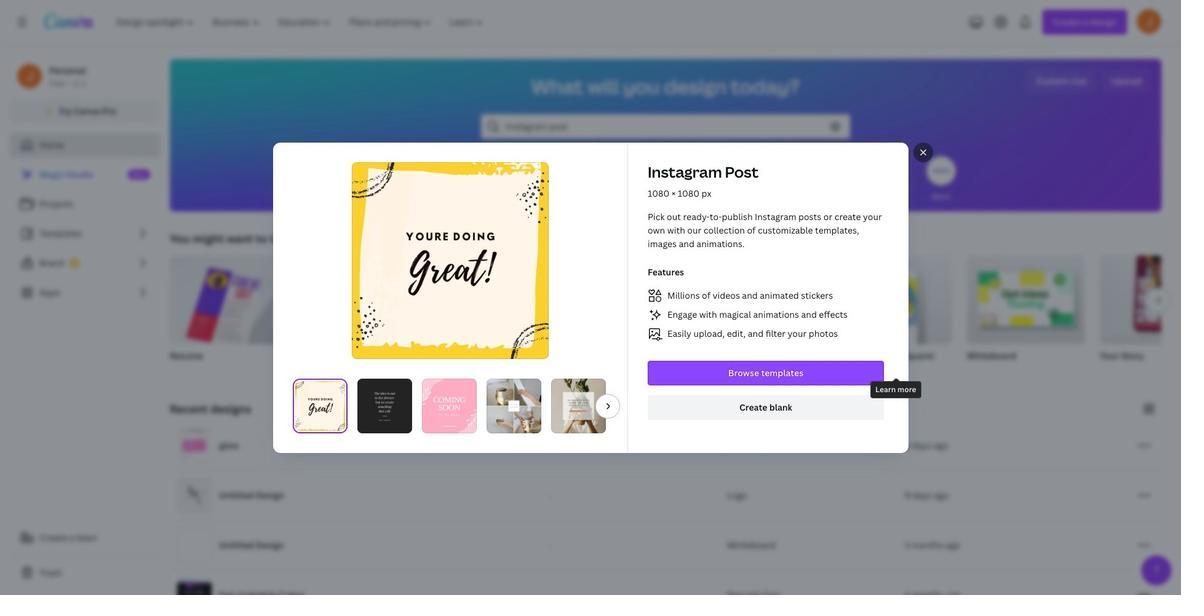 Task type: vqa. For each thing, say whether or not it's contained in the screenshot.
FOR to the top
no



Task type: describe. For each thing, give the bounding box(es) containing it.
1 horizontal spatial list
[[648, 288, 884, 341]]

0 horizontal spatial list
[[10, 163, 160, 305]]



Task type: locate. For each thing, give the bounding box(es) containing it.
top level navigation element
[[108, 10, 495, 34]]

list
[[10, 163, 160, 305], [648, 288, 884, 341]]

None search field
[[481, 114, 851, 139]]

group
[[1101, 249, 1182, 378], [170, 256, 288, 378], [303, 256, 421, 378], [436, 256, 554, 378], [569, 256, 687, 378], [702, 256, 820, 378], [835, 256, 953, 378], [968, 256, 1086, 378]]



